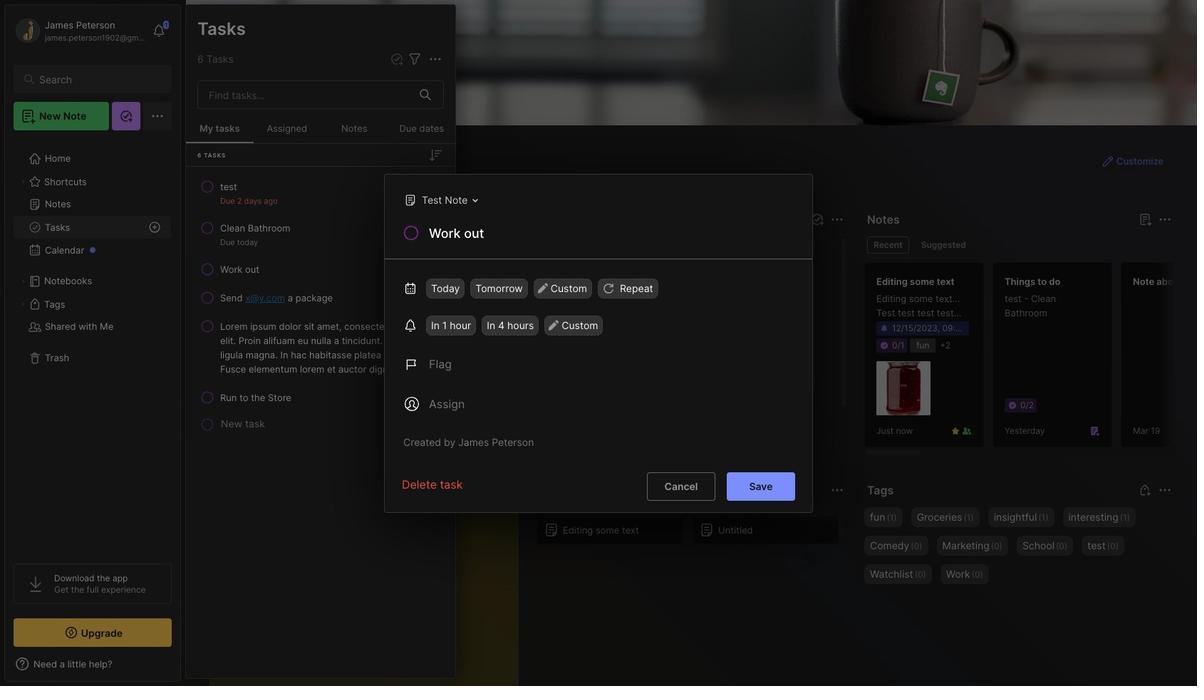 Task type: describe. For each thing, give the bounding box(es) containing it.
lorem ipsum dolor sit amet, consectetur adipiscing elit. proin alifuam eu nulla a tincidunt. curabitur ut ligula magna. in hac habitasse platea dictumst. fusce elementum lorem et auctor dignissim. proin eget mi id urna euismod consectetur. pellentesque porttitor ac urna quis fermentum: 4 cell
[[220, 319, 444, 376]]

0 horizontal spatial new task image
[[390, 52, 404, 66]]

4 row from the top
[[192, 285, 450, 311]]

2 row from the top
[[192, 215, 450, 254]]

thumbnail image
[[877, 362, 931, 416]]

main element
[[0, 0, 185, 686]]

run to the store 5 cell
[[220, 391, 291, 405]]

3 row from the top
[[192, 257, 450, 282]]

work out 2 cell
[[220, 262, 259, 277]]

2 tab from the left
[[915, 237, 973, 254]]

send x@y.com a package 3 cell
[[220, 291, 333, 305]]

clean bathroom 1 cell
[[220, 221, 290, 235]]

Search text field
[[39, 73, 159, 86]]



Task type: locate. For each thing, give the bounding box(es) containing it.
Start writing… text field
[[221, 508, 518, 686]]

1 vertical spatial new task image
[[810, 212, 825, 227]]

1 tab from the left
[[867, 237, 909, 254]]

0 horizontal spatial tab
[[867, 237, 909, 254]]

Find tasks… text field
[[200, 83, 411, 107]]

tree inside "main" element
[[5, 139, 180, 551]]

test 0 cell
[[220, 180, 237, 194]]

tab list
[[867, 237, 1170, 254]]

0 vertical spatial new task image
[[390, 52, 404, 66]]

1 row from the top
[[192, 174, 450, 212]]

new task image
[[390, 52, 404, 66], [810, 212, 825, 227]]

1 horizontal spatial new task image
[[810, 212, 825, 227]]

row group
[[186, 144, 455, 451], [537, 245, 847, 468], [865, 262, 1197, 456], [537, 516, 847, 553]]

Enter task text field
[[428, 224, 795, 248]]

row
[[192, 174, 450, 212], [192, 215, 450, 254], [192, 257, 450, 282], [192, 285, 450, 311], [192, 314, 450, 382], [192, 385, 450, 411]]

none search field inside "main" element
[[39, 71, 159, 88]]

tab
[[867, 237, 909, 254], [915, 237, 973, 254]]

1 horizontal spatial tab
[[915, 237, 973, 254]]

expand notebooks image
[[19, 277, 27, 286]]

None search field
[[39, 71, 159, 88]]

expand tags image
[[19, 300, 27, 309]]

6 row from the top
[[192, 385, 450, 411]]

5 row from the top
[[192, 314, 450, 382]]

tree
[[5, 139, 180, 551]]

Go to note or move task field
[[397, 189, 484, 210]]



Task type: vqa. For each thing, say whether or not it's contained in the screenshot.
5 to the bottom
no



